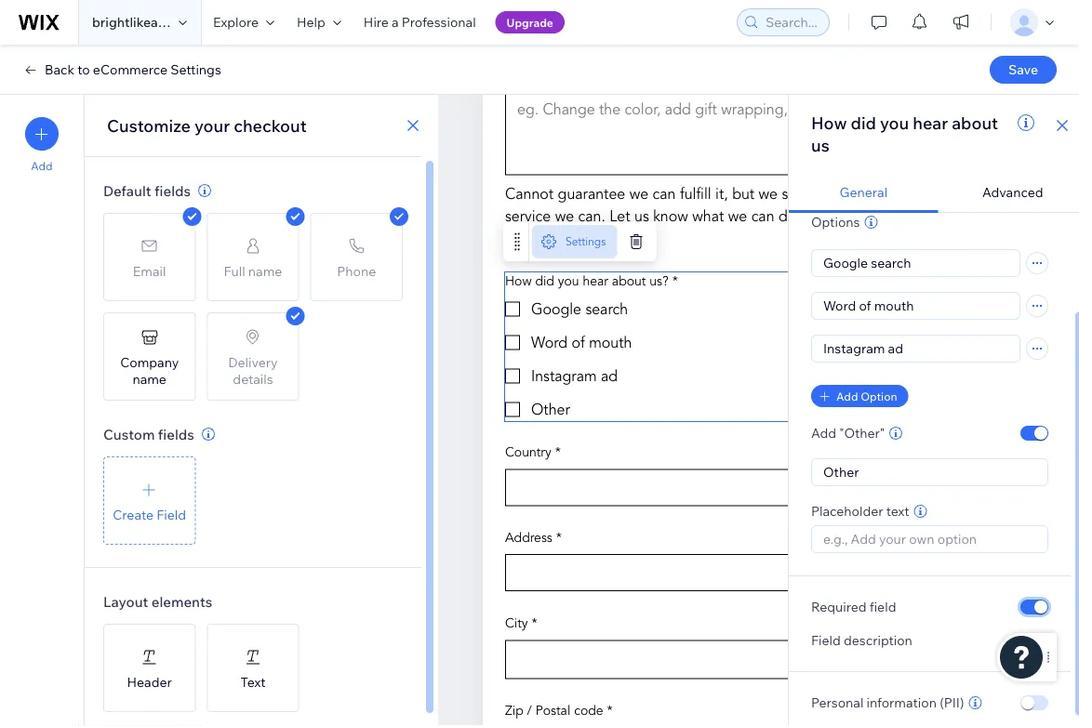 Task type: vqa. For each thing, say whether or not it's contained in the screenshot.
the right Site
no



Task type: locate. For each thing, give the bounding box(es) containing it.
create
[[113, 507, 154, 523]]

tab list containing general
[[789, 173, 1079, 213]]

layout
[[103, 593, 148, 611]]

1 vertical spatial fields
[[158, 426, 194, 443]]

1 vertical spatial add
[[837, 389, 858, 403]]

1 vertical spatial options text field
[[812, 293, 1020, 319]]

add button
[[25, 117, 59, 173]]

options
[[811, 214, 860, 230]]

advanced
[[983, 184, 1044, 201]]

upgrade
[[507, 15, 554, 29]]

add for add option
[[837, 389, 858, 403]]

field
[[157, 507, 186, 523], [811, 633, 841, 649]]

1 options text field from the top
[[812, 250, 1020, 276]]

add "other"
[[811, 425, 885, 442]]

add
[[31, 159, 53, 173], [837, 389, 858, 403], [811, 425, 837, 442]]

0 vertical spatial field
[[157, 507, 186, 523]]

Search... field
[[760, 9, 824, 35]]

company name
[[120, 354, 179, 387]]

checkout
[[234, 115, 307, 136]]

0 vertical spatial settings
[[170, 61, 221, 78]]

1 vertical spatial field
[[811, 633, 841, 649]]

field right create
[[157, 507, 186, 523]]

1 horizontal spatial field
[[811, 633, 841, 649]]

professional
[[402, 14, 476, 30]]

fields right custom
[[158, 426, 194, 443]]

help
[[297, 14, 326, 30]]

about
[[952, 112, 999, 133]]

create field button
[[103, 457, 196, 545]]

text
[[240, 674, 266, 690]]

settings
[[170, 61, 221, 78], [566, 235, 606, 249]]

add for add "other"
[[811, 425, 837, 442]]

help button
[[286, 0, 353, 45]]

(pii)
[[940, 695, 964, 711]]

field description
[[811, 633, 913, 649]]

field down required
[[811, 633, 841, 649]]

explore
[[213, 14, 259, 30]]

fields
[[155, 182, 191, 200], [158, 426, 194, 443]]

2 vertical spatial add
[[811, 425, 837, 442]]

hire a professional
[[364, 14, 476, 30]]

required
[[811, 599, 867, 616]]

1 horizontal spatial settings
[[566, 235, 606, 249]]

did
[[851, 112, 877, 133]]

hire
[[364, 14, 389, 30]]

default
[[103, 182, 151, 200]]

fields for custom fields
[[158, 426, 194, 443]]

0 vertical spatial fields
[[155, 182, 191, 200]]

Other field
[[818, 460, 1042, 486]]

Options text field
[[812, 250, 1020, 276], [812, 293, 1020, 319]]

0 horizontal spatial settings
[[170, 61, 221, 78]]

0 vertical spatial add
[[31, 159, 53, 173]]

fields right default
[[155, 182, 191, 200]]

add option button
[[811, 385, 909, 408]]

field
[[870, 599, 897, 616]]

default fields
[[103, 182, 191, 200]]

layout elements
[[103, 593, 212, 611]]

0 horizontal spatial field
[[157, 507, 186, 523]]

option
[[861, 389, 898, 403]]

how
[[811, 112, 847, 133]]

0 vertical spatial options text field
[[812, 250, 1020, 276]]

2 options text field from the top
[[812, 293, 1020, 319]]

tab list
[[789, 173, 1079, 213]]

custom
[[103, 426, 155, 443]]

to
[[77, 61, 90, 78]]



Task type: describe. For each thing, give the bounding box(es) containing it.
add option
[[837, 389, 898, 403]]

1 vertical spatial settings
[[566, 235, 606, 249]]

required field
[[811, 599, 897, 616]]

customize your checkout
[[107, 115, 307, 136]]

ecommerce
[[93, 61, 168, 78]]

how did you hear about us
[[811, 112, 999, 155]]

text
[[887, 503, 910, 520]]

hire a professional link
[[353, 0, 487, 45]]

information
[[867, 695, 937, 711]]

elements
[[151, 593, 212, 611]]

general button
[[789, 173, 938, 213]]

fields for default fields
[[155, 182, 191, 200]]

upgrade button
[[496, 11, 565, 34]]

us
[[811, 134, 830, 155]]

general
[[840, 184, 888, 201]]

"other"
[[840, 425, 885, 442]]

placeholder text
[[811, 503, 910, 520]]

personal information (pii)
[[811, 695, 964, 711]]

save
[[1009, 61, 1039, 78]]

add for add
[[31, 159, 53, 173]]

brightlikeadiamond
[[92, 14, 212, 30]]

name
[[132, 371, 167, 387]]

back
[[45, 61, 75, 78]]

header
[[127, 674, 172, 690]]

back to ecommerce settings button
[[22, 61, 221, 78]]

a
[[392, 14, 399, 30]]

placeholder
[[811, 503, 884, 520]]

personal
[[811, 695, 864, 711]]

back to ecommerce settings
[[45, 61, 221, 78]]

create field
[[113, 507, 186, 523]]

save button
[[990, 56, 1057, 84]]

company
[[120, 354, 179, 370]]

advanced button
[[938, 173, 1079, 213]]

Placeholder text field
[[818, 527, 1042, 553]]

field inside button
[[157, 507, 186, 523]]

customize
[[107, 115, 191, 136]]

custom fields
[[103, 426, 194, 443]]

Options text field
[[812, 336, 1020, 362]]

your
[[195, 115, 230, 136]]

you
[[880, 112, 909, 133]]

description
[[844, 633, 913, 649]]

settings button
[[532, 226, 617, 259]]

hear
[[913, 112, 948, 133]]



